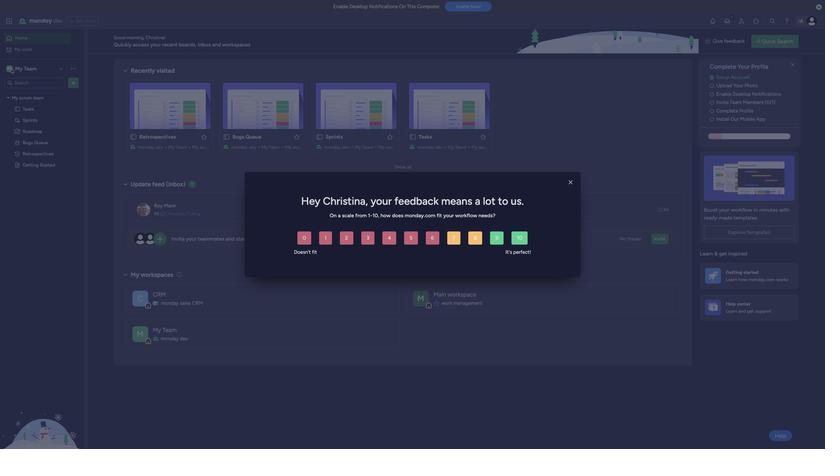 Task type: locate. For each thing, give the bounding box(es) containing it.
0 vertical spatial and
[[212, 41, 221, 48]]

1 vertical spatial my team
[[153, 327, 177, 334]]

help
[[726, 301, 736, 307], [775, 433, 787, 439]]

4
[[388, 235, 391, 241]]

crm right 'c'
[[153, 291, 166, 298]]

list box
[[0, 91, 84, 260]]

minutes
[[759, 207, 778, 213]]

0 horizontal spatial 1
[[191, 182, 193, 187]]

mobile
[[740, 116, 755, 122]]

1 vertical spatial lottie animation element
[[0, 383, 84, 449]]

1 vertical spatial desktop
[[733, 91, 751, 97]]

1 vertical spatial complete
[[716, 108, 738, 114]]

close image
[[569, 180, 573, 185]]

get down center
[[747, 309, 754, 314]]

1 horizontal spatial queue
[[246, 134, 262, 140]]

complete up install on the right top of page
[[716, 108, 738, 114]]

1 image
[[729, 14, 735, 21]]

1 horizontal spatial enable
[[456, 4, 469, 9]]

means
[[441, 195, 472, 208]]

workspace image for my team
[[132, 326, 148, 342]]

1 horizontal spatial workspaces
[[222, 41, 250, 48]]

it's perfect!
[[506, 249, 531, 255]]

christina,
[[323, 195, 368, 208]]

your left teammates
[[186, 236, 197, 242]]

0 vertical spatial a
[[475, 195, 480, 208]]

0 vertical spatial feedback
[[724, 38, 745, 44]]

scrum
[[19, 95, 32, 101], [200, 145, 212, 150], [293, 145, 305, 150], [386, 145, 399, 150], [479, 145, 492, 150]]

profile inside "link"
[[740, 108, 754, 114]]

dev for sprints
[[342, 145, 350, 150]]

2 horizontal spatial public board image
[[316, 133, 323, 141]]

templates image image
[[706, 155, 793, 201]]

1 horizontal spatial public board image
[[223, 133, 230, 141]]

team
[[24, 65, 37, 72], [730, 100, 742, 106], [176, 145, 187, 150], [269, 145, 280, 150], [362, 145, 373, 150], [455, 145, 466, 150], [162, 327, 177, 334]]

a
[[475, 195, 480, 208], [338, 212, 341, 219]]

my
[[14, 47, 21, 52], [15, 65, 23, 72], [12, 95, 18, 101], [168, 145, 175, 150], [192, 145, 198, 150], [262, 145, 268, 150], [285, 145, 292, 150], [355, 145, 361, 150], [378, 145, 385, 150], [448, 145, 454, 150], [471, 145, 478, 150], [131, 271, 139, 279], [153, 327, 161, 334]]

invite for team
[[716, 100, 729, 106]]

enable for enable now!
[[456, 4, 469, 9]]

see plans button
[[67, 16, 98, 26]]

quick search results list box
[[122, 75, 684, 162]]

1 vertical spatial learn
[[726, 277, 737, 283]]

4 monday dev > my team > my scrum team from the left
[[417, 145, 503, 150]]

1 vertical spatial 1
[[325, 235, 327, 241]]

complete for complete profile
[[716, 108, 738, 114]]

public board image for sprints
[[316, 133, 323, 141]]

workspace image containing c
[[132, 291, 148, 307]]

your up 10,
[[371, 195, 392, 208]]

dev
[[53, 17, 63, 25], [156, 145, 163, 150], [249, 145, 256, 150], [342, 145, 350, 150], [435, 145, 443, 150], [180, 336, 188, 342]]

0 vertical spatial templates
[[734, 215, 757, 221]]

monday.com down hey christina, your feedback means a lot to us.
[[405, 212, 436, 219]]

invite inside invite button
[[654, 236, 666, 242]]

help image
[[784, 18, 790, 24]]

3
[[367, 235, 369, 241]]

0 vertical spatial fit
[[437, 212, 442, 219]]

on left scale
[[330, 212, 337, 219]]

scrum for retrospectives
[[200, 145, 212, 150]]

0 vertical spatial sprints
[[23, 117, 37, 123]]

2 horizontal spatial m
[[418, 294, 424, 303]]

0 vertical spatial get
[[719, 251, 727, 257]]

1 horizontal spatial work
[[442, 300, 452, 306]]

bugs
[[232, 134, 244, 140], [23, 140, 33, 145]]

1 horizontal spatial tasks
[[419, 134, 432, 140]]

this
[[407, 4, 416, 10]]

option
[[0, 92, 84, 93]]

made
[[719, 215, 732, 221]]

crm right the sales
[[192, 300, 203, 306]]

6 > from the left
[[374, 145, 377, 150]]

notifications for enable desktop notifications on this computer
[[369, 4, 398, 10]]

crm
[[153, 291, 166, 298], [192, 300, 203, 306]]

0 vertical spatial profile
[[751, 63, 768, 70]]

0 horizontal spatial retrospectives
[[23, 151, 54, 157]]

and for help
[[739, 309, 746, 314]]

0 vertical spatial desktop
[[349, 4, 368, 10]]

inbox image
[[724, 18, 731, 24]]

1 horizontal spatial workflow
[[731, 207, 752, 213]]

1 horizontal spatial m
[[137, 329, 144, 339]]

my team right workspace image
[[15, 65, 37, 72]]

1 vertical spatial m
[[418, 294, 424, 303]]

public board image for tasks
[[409, 133, 416, 141]]

help center learn and get support
[[726, 301, 772, 314]]

1 vertical spatial sprints
[[326, 134, 343, 140]]

enable now!
[[456, 4, 481, 9]]

profile down "invite team members (0/1)"
[[740, 108, 754, 114]]

1 inside button
[[325, 235, 327, 241]]

queue
[[246, 134, 262, 140], [34, 140, 48, 145]]

caret down image
[[7, 96, 10, 100]]

1 vertical spatial on
[[330, 212, 337, 219]]

enable for enable desktop notifications on this computer
[[333, 4, 348, 10]]

circle o image for enable
[[710, 92, 714, 97]]

no thanks
[[620, 236, 641, 242]]

getting started
[[23, 162, 55, 168]]

notifications for enable desktop notifications
[[752, 91, 781, 97]]

0 vertical spatial monday dev
[[29, 17, 63, 25]]

1 right (inbox)
[[191, 182, 193, 187]]

notifications up (0/1)
[[752, 91, 781, 97]]

scrum for bugs queue
[[293, 145, 305, 150]]

1 left 2
[[325, 235, 327, 241]]

1 horizontal spatial retrospectives
[[139, 134, 176, 140]]

0 vertical spatial complete
[[710, 63, 736, 70]]

1 vertical spatial notifications
[[752, 91, 781, 97]]

fit down means
[[437, 212, 442, 219]]

c
[[137, 294, 143, 303]]

team for retrospectives
[[213, 145, 224, 150]]

0 horizontal spatial m
[[8, 66, 12, 71]]

visited
[[156, 67, 175, 74]]

2 monday dev > my team > my scrum team from the left
[[231, 145, 317, 150]]

3d
[[663, 207, 669, 213]]

templates inside boost your workflow in minutes with ready-made templates
[[734, 215, 757, 221]]

invite
[[716, 100, 729, 106], [171, 236, 185, 242], [654, 236, 666, 242]]

home button
[[4, 33, 71, 43]]

0 horizontal spatial and
[[212, 41, 221, 48]]

1 circle o image from the top
[[710, 92, 714, 97]]

lottie animation element
[[514, 29, 699, 54], [0, 383, 84, 449]]

0 vertical spatial on
[[399, 4, 406, 10]]

public board image
[[14, 106, 20, 112], [223, 133, 230, 141], [316, 133, 323, 141]]

monday dev > my team > my scrum team for tasks
[[417, 145, 503, 150]]

1 horizontal spatial bugs queue
[[232, 134, 262, 140]]

and left "start"
[[226, 236, 235, 242]]

work inside 'my work' button
[[22, 47, 32, 52]]

upload your photo
[[716, 83, 758, 89]]

setup account
[[716, 74, 750, 80]]

monday.com down started
[[748, 277, 775, 283]]

1 horizontal spatial help
[[775, 433, 787, 439]]

bugs inside quick search results list box
[[232, 134, 244, 140]]

scrum for sprints
[[386, 145, 399, 150]]

learn
[[700, 251, 713, 257], [726, 277, 737, 283], [726, 309, 737, 314]]

workflow down means
[[455, 212, 477, 219]]

0 vertical spatial workspaces
[[222, 41, 250, 48]]

learn for help
[[726, 309, 737, 314]]

1 add to favorites image from the left
[[200, 134, 207, 140]]

learn down inspired
[[726, 277, 737, 283]]

2 add to favorites image from the left
[[387, 134, 393, 140]]

1 horizontal spatial on
[[399, 4, 406, 10]]

1 vertical spatial monday dev
[[161, 336, 188, 342]]

3 circle o image from the top
[[710, 109, 714, 114]]

recent
[[162, 41, 178, 48]]

profile
[[751, 63, 768, 70], [740, 108, 754, 114]]

templates down in
[[734, 215, 757, 221]]

1
[[191, 182, 193, 187], [325, 235, 327, 241]]

0 horizontal spatial getting
[[23, 162, 39, 168]]

feedback right the give
[[724, 38, 745, 44]]

close update feed (inbox) image
[[122, 181, 129, 188]]

and down center
[[739, 309, 746, 314]]

circle o image for invite
[[710, 100, 714, 105]]

templates right explore
[[747, 229, 771, 235]]

2 circle o image from the top
[[710, 100, 714, 105]]

1 vertical spatial retrospectives
[[23, 151, 54, 157]]

get right &
[[719, 251, 727, 257]]

give feedback
[[713, 38, 745, 44]]

workspaces right inbox
[[222, 41, 250, 48]]

workspace image
[[132, 291, 148, 307], [413, 291, 429, 307], [132, 326, 148, 342]]

your down christina!
[[150, 41, 161, 48]]

circle o image for install
[[710, 117, 714, 122]]

fit right "doesn't"
[[312, 249, 317, 255]]

1 vertical spatial profile
[[740, 108, 754, 114]]

a left scale
[[338, 212, 341, 219]]

m for my team
[[137, 329, 144, 339]]

your up account
[[738, 63, 750, 70]]

your
[[150, 41, 161, 48], [371, 195, 392, 208], [719, 207, 730, 213], [443, 212, 454, 219], [186, 236, 197, 242]]

0 vertical spatial help
[[726, 301, 736, 307]]

help inside button
[[775, 433, 787, 439]]

1 horizontal spatial monday dev
[[161, 336, 188, 342]]

work
[[22, 47, 32, 52], [442, 300, 452, 306]]

monday.com
[[405, 212, 436, 219], [748, 277, 775, 283]]

2 horizontal spatial public board image
[[409, 133, 416, 141]]

in
[[754, 207, 758, 213]]

Search in workspace field
[[14, 79, 55, 87]]

your up made
[[719, 207, 730, 213]]

public board image for tasks
[[14, 106, 20, 112]]

0 horizontal spatial add to favorites image
[[200, 134, 207, 140]]

0 vertical spatial m
[[8, 66, 12, 71]]

monday dev
[[29, 17, 63, 25], [161, 336, 188, 342]]

4 circle o image from the top
[[710, 117, 714, 122]]

public board image for bugs queue
[[223, 133, 230, 141]]

1 vertical spatial a
[[338, 212, 341, 219]]

team for sprints
[[400, 145, 410, 150]]

enable inside button
[[456, 4, 469, 9]]

getting started element
[[700, 263, 799, 289]]

monday dev > my team > my scrum team for retrospectives
[[138, 145, 224, 150]]

3 monday dev > my team > my scrum team from the left
[[324, 145, 410, 150]]

enable desktop notifications link
[[710, 91, 799, 98]]

0 horizontal spatial my team
[[15, 65, 37, 72]]

close my workspaces image
[[122, 271, 129, 279]]

works
[[776, 277, 788, 283]]

1 horizontal spatial fit
[[437, 212, 442, 219]]

team for tasks
[[493, 145, 503, 150]]

fit
[[437, 212, 442, 219], [312, 249, 317, 255]]

monday dev > my team > my scrum team for sprints
[[324, 145, 410, 150]]

tasks inside quick search results list box
[[419, 134, 432, 140]]

complete inside "link"
[[716, 108, 738, 114]]

roy mann
[[154, 203, 176, 209]]

0 horizontal spatial public board image
[[14, 162, 20, 168]]

invite inside the invite team members (0/1) "link"
[[716, 100, 729, 106]]

how down started
[[739, 277, 747, 283]]

0 vertical spatial my team
[[15, 65, 37, 72]]

1 horizontal spatial desktop
[[733, 91, 751, 97]]

roadmap
[[23, 129, 42, 134]]

0 horizontal spatial enable
[[333, 4, 348, 10]]

quick
[[762, 38, 776, 44]]

>
[[164, 145, 167, 150], [188, 145, 191, 150], [258, 145, 260, 150], [281, 145, 284, 150], [351, 145, 354, 150], [374, 145, 377, 150], [444, 145, 447, 150], [467, 145, 470, 150]]

circle o image inside install our mobile app 'link'
[[710, 117, 714, 122]]

1 horizontal spatial invite
[[654, 236, 666, 242]]

workflow left in
[[731, 207, 752, 213]]

0 horizontal spatial help
[[726, 301, 736, 307]]

how right 10,
[[381, 212, 391, 219]]

and inside help center learn and get support
[[739, 309, 746, 314]]

1 vertical spatial how
[[739, 277, 747, 283]]

and right inbox
[[212, 41, 221, 48]]

0 vertical spatial work
[[22, 47, 32, 52]]

your down account
[[733, 83, 743, 89]]

1 vertical spatial get
[[747, 309, 754, 314]]

add to favorites image
[[294, 134, 300, 140]]

1 horizontal spatial sprints
[[326, 134, 343, 140]]

team inside "link"
[[730, 100, 742, 106]]

1 horizontal spatial notifications
[[752, 91, 781, 97]]

1 vertical spatial and
[[226, 236, 235, 242]]

9 button
[[490, 232, 504, 245]]

2 > from the left
[[188, 145, 191, 150]]

2 button
[[340, 232, 353, 245]]

get inside help center learn and get support
[[747, 309, 754, 314]]

circle o image inside the enable desktop notifications link
[[710, 92, 714, 97]]

1 vertical spatial work
[[442, 300, 452, 306]]

notifications image
[[710, 18, 716, 24]]

my team inside the 'workspace selection' element
[[15, 65, 37, 72]]

component image
[[434, 300, 439, 306]]

3 add to favorites image from the left
[[480, 134, 486, 140]]

2 vertical spatial learn
[[726, 309, 737, 314]]

1 vertical spatial templates
[[747, 229, 771, 235]]

0 horizontal spatial monday.com
[[405, 212, 436, 219]]

on left this
[[399, 4, 406, 10]]

invite your teammates and start collaborating
[[171, 236, 279, 242]]

public board image
[[130, 133, 137, 141], [409, 133, 416, 141], [14, 162, 20, 168]]

1 vertical spatial monday.com
[[748, 277, 775, 283]]

your for upload
[[733, 83, 743, 89]]

circle o image inside complete profile "link"
[[710, 109, 714, 114]]

1 horizontal spatial add to favorites image
[[387, 134, 393, 140]]

notifications
[[369, 4, 398, 10], [752, 91, 781, 97]]

circle o image inside the invite team members (0/1) "link"
[[710, 100, 714, 105]]

learn inside getting started learn how monday.com works
[[726, 277, 737, 283]]

1 horizontal spatial feedback
[[724, 38, 745, 44]]

profile up setup account link
[[751, 63, 768, 70]]

0 horizontal spatial feedback
[[394, 195, 439, 208]]

team inside the 'workspace selection' element
[[24, 65, 37, 72]]

1 horizontal spatial getting
[[726, 270, 742, 275]]

1 horizontal spatial crm
[[192, 300, 203, 306]]

templates
[[734, 215, 757, 221], [747, 229, 771, 235]]

1 horizontal spatial get
[[747, 309, 754, 314]]

all
[[407, 164, 411, 170]]

and
[[212, 41, 221, 48], [226, 236, 235, 242], [739, 309, 746, 314]]

0 horizontal spatial on
[[330, 212, 337, 219]]

desktop for enable desktop notifications on this computer
[[349, 4, 368, 10]]

your inside boost your workflow in minutes with ready-made templates
[[719, 207, 730, 213]]

6
[[431, 235, 434, 241]]

help inside help center learn and get support
[[726, 301, 736, 307]]

0 vertical spatial crm
[[153, 291, 166, 298]]

upload your photo link
[[710, 82, 799, 90]]

learn down center
[[726, 309, 737, 314]]

desktop for enable desktop notifications
[[733, 91, 751, 97]]

1 monday dev > my team > my scrum team from the left
[[138, 145, 224, 150]]

workspaces up 'c'
[[141, 271, 173, 279]]

teammates
[[198, 236, 225, 242]]

apps image
[[753, 18, 760, 24]]

roy mann image
[[137, 203, 150, 216]]

bugs queue
[[232, 134, 262, 140], [23, 140, 48, 145]]

collaborating
[[248, 236, 279, 242]]

0 vertical spatial lottie animation element
[[514, 29, 699, 54]]

queue inside quick search results list box
[[246, 134, 262, 140]]

getting started learn how monday.com works
[[726, 270, 788, 283]]

feedback up on a scale from 1-10, how does monday.com fit your workflow needs?
[[394, 195, 439, 208]]

plans
[[85, 18, 95, 24]]

sprints
[[23, 117, 37, 123], [326, 134, 343, 140]]

workspace image for main workspace
[[413, 291, 429, 307]]

my team down monday sales crm
[[153, 327, 177, 334]]

10,
[[372, 212, 379, 219]]

your inside good morning, christina! quickly access your recent boards, inbox and workspaces
[[150, 41, 161, 48]]

enable
[[333, 4, 348, 10], [456, 4, 469, 9], [716, 91, 731, 97]]

add to favorites image
[[200, 134, 207, 140], [387, 134, 393, 140], [480, 134, 486, 140]]

perfect!
[[513, 249, 531, 255]]

circle o image
[[710, 92, 714, 97], [710, 100, 714, 105], [710, 109, 714, 114], [710, 117, 714, 122]]

your down means
[[443, 212, 454, 219]]

0 horizontal spatial desktop
[[349, 4, 368, 10]]

0 vertical spatial 1
[[191, 182, 193, 187]]

0 horizontal spatial workflow
[[455, 212, 477, 219]]

1 horizontal spatial public board image
[[130, 133, 137, 141]]

1 vertical spatial crm
[[192, 300, 203, 306]]

my team
[[15, 65, 37, 72], [153, 327, 177, 334]]

1 horizontal spatial how
[[739, 277, 747, 283]]

search
[[777, 38, 794, 44]]

a left lot
[[475, 195, 480, 208]]

complete up setup
[[710, 63, 736, 70]]

notifications left this
[[369, 4, 398, 10]]

2 horizontal spatial enable
[[716, 91, 731, 97]]

workspaces inside good morning, christina! quickly access your recent boards, inbox and workspaces
[[222, 41, 250, 48]]

work right component icon
[[442, 300, 452, 306]]

inspired
[[728, 251, 747, 257]]

2 vertical spatial and
[[739, 309, 746, 314]]

complete
[[710, 63, 736, 70], [716, 108, 738, 114]]

learn inside help center learn and get support
[[726, 309, 737, 314]]

good morning, christina! quickly access your recent boards, inbox and workspaces
[[114, 35, 250, 48]]

on a scale from 1-10, how does monday.com fit your workflow needs?
[[330, 212, 496, 219]]

learn left &
[[700, 251, 713, 257]]

work down the home
[[22, 47, 32, 52]]

getting inside getting started learn how monday.com works
[[726, 270, 742, 275]]



Task type: describe. For each thing, give the bounding box(es) containing it.
dev for tasks
[[435, 145, 443, 150]]

install our mobile app
[[716, 116, 765, 122]]

&
[[714, 251, 718, 257]]

how inside getting started learn how monday.com works
[[739, 277, 747, 283]]

team for bugs queue
[[307, 145, 317, 150]]

retrospectives inside quick search results list box
[[139, 134, 176, 140]]

0 horizontal spatial workspaces
[[141, 271, 173, 279]]

my work button
[[4, 44, 71, 55]]

see plans
[[76, 18, 95, 24]]

boost
[[704, 207, 718, 213]]

enable for enable desktop notifications
[[716, 91, 731, 97]]

add to favorites image for retrospectives
[[200, 134, 207, 140]]

learn for getting
[[726, 277, 737, 283]]

enable desktop notifications on this computer
[[333, 4, 440, 10]]

5
[[410, 235, 413, 241]]

v2 user feedback image
[[705, 38, 710, 45]]

0
[[303, 235, 306, 241]]

boost your workflow in minutes with ready-made templates
[[704, 207, 790, 221]]

dev for bugs queue
[[249, 145, 256, 150]]

account
[[731, 74, 750, 80]]

boards,
[[179, 41, 197, 48]]

0 horizontal spatial fit
[[312, 249, 317, 255]]

workspace image
[[6, 65, 13, 72]]

getting for getting started
[[23, 162, 39, 168]]

with
[[779, 207, 790, 213]]

computer
[[417, 4, 440, 10]]

my work
[[14, 47, 32, 52]]

scale
[[342, 212, 354, 219]]

dapulse close image
[[816, 4, 822, 11]]

monday dev > my team > my scrum team for bugs queue
[[231, 145, 317, 150]]

10
[[517, 235, 522, 241]]

and inside good morning, christina! quickly access your recent boards, inbox and workspaces
[[212, 41, 221, 48]]

add to favorites image for tasks
[[480, 134, 486, 140]]

4 > from the left
[[281, 145, 284, 150]]

help button
[[769, 431, 792, 441]]

our
[[731, 116, 739, 122]]

8 > from the left
[[467, 145, 470, 150]]

explore
[[728, 229, 746, 235]]

0 horizontal spatial lottie animation element
[[0, 383, 84, 449]]

now!
[[471, 4, 481, 9]]

ready-
[[704, 215, 719, 221]]

see
[[76, 18, 83, 24]]

1-
[[368, 212, 372, 219]]

0 horizontal spatial bugs
[[23, 140, 33, 145]]

m inside workspace image
[[8, 66, 12, 71]]

my workspaces
[[131, 271, 173, 279]]

public board image for getting started
[[14, 162, 20, 168]]

and for invite
[[226, 236, 235, 242]]

enable now! button
[[445, 2, 492, 12]]

explore templates button
[[704, 226, 795, 239]]

complete profile link
[[710, 107, 799, 115]]

check circle image
[[710, 75, 714, 80]]

main workspace
[[434, 291, 476, 298]]

add to favorites image for sprints
[[387, 134, 393, 140]]

give
[[713, 38, 723, 44]]

0 horizontal spatial how
[[381, 212, 391, 219]]

2
[[345, 235, 348, 241]]

1 > from the left
[[164, 145, 167, 150]]

monday sales crm
[[161, 300, 203, 306]]

setup
[[716, 74, 730, 80]]

workspace image for crm
[[132, 291, 148, 307]]

inbox
[[198, 41, 211, 48]]

hey
[[301, 195, 320, 208]]

quick search button
[[751, 35, 799, 48]]

0 horizontal spatial queue
[[34, 140, 48, 145]]

recently visited
[[131, 67, 175, 74]]

close recently visited image
[[122, 67, 129, 75]]

3 > from the left
[[258, 145, 260, 150]]

invite team members (0/1)
[[716, 100, 776, 106]]

8
[[474, 235, 477, 241]]

help center element
[[700, 295, 799, 321]]

0 vertical spatial tasks
[[23, 106, 34, 112]]

invite members image
[[739, 18, 745, 24]]

10 button
[[512, 232, 528, 245]]

1 vertical spatial feedback
[[394, 195, 439, 208]]

quickly
[[114, 41, 132, 48]]

needs?
[[479, 212, 496, 219]]

complete for complete your profile
[[710, 63, 736, 70]]

install
[[716, 116, 729, 122]]

public board image for retrospectives
[[130, 133, 137, 141]]

support
[[755, 309, 772, 314]]

install our mobile app link
[[710, 116, 799, 123]]

5 > from the left
[[351, 145, 354, 150]]

1 horizontal spatial lottie animation element
[[514, 29, 699, 54]]

it's
[[506, 249, 512, 255]]

setup account link
[[710, 74, 799, 81]]

home
[[15, 35, 28, 41]]

my inside button
[[14, 47, 21, 52]]

recently
[[131, 67, 155, 74]]

0 horizontal spatial monday dev
[[29, 17, 63, 25]]

learn & get inspired
[[700, 251, 747, 257]]

invite for your
[[171, 236, 185, 242]]

invite button
[[651, 234, 668, 244]]

8 button
[[469, 232, 482, 245]]

7 > from the left
[[444, 145, 447, 150]]

lottie animation image
[[0, 383, 84, 449]]

0 vertical spatial learn
[[700, 251, 713, 257]]

5 button
[[404, 232, 418, 245]]

0 horizontal spatial bugs queue
[[23, 140, 48, 145]]

complete profile
[[716, 108, 754, 114]]

3 button
[[361, 232, 375, 245]]

christina overa image
[[807, 16, 817, 26]]

does
[[392, 212, 403, 219]]

0 button
[[297, 232, 311, 245]]

show
[[394, 164, 406, 170]]

0 horizontal spatial a
[[338, 212, 341, 219]]

circle o image for complete
[[710, 109, 714, 114]]

getting for getting started learn how monday.com works
[[726, 270, 742, 275]]

quick search
[[762, 38, 794, 44]]

invite team members (0/1) link
[[710, 99, 799, 106]]

workspace selection element
[[6, 65, 38, 73]]

templates inside button
[[747, 229, 771, 235]]

app
[[756, 116, 765, 122]]

dev for retrospectives
[[156, 145, 163, 150]]

show all
[[394, 164, 411, 170]]

(0/1)
[[765, 100, 776, 106]]

feed
[[152, 181, 165, 188]]

started
[[743, 270, 759, 275]]

my inside the 'workspace selection' element
[[15, 65, 23, 72]]

help for help
[[775, 433, 787, 439]]

complete your profile
[[710, 63, 768, 70]]

scrum for tasks
[[479, 145, 492, 150]]

0 horizontal spatial sprints
[[23, 117, 37, 123]]

my scrum team
[[12, 95, 44, 101]]

roy
[[154, 203, 163, 209]]

0 horizontal spatial get
[[719, 251, 727, 257]]

1 horizontal spatial a
[[475, 195, 480, 208]]

list box containing my scrum team
[[0, 91, 84, 260]]

morning,
[[126, 35, 144, 40]]

circle o image
[[710, 83, 714, 88]]

v2 bolt switch image
[[757, 38, 761, 45]]

workflow inside boost your workflow in minutes with ready-made templates
[[731, 207, 752, 213]]

0 horizontal spatial crm
[[153, 291, 166, 298]]

0 vertical spatial monday.com
[[405, 212, 436, 219]]

help for help center learn and get support
[[726, 301, 736, 307]]

7 button
[[447, 232, 461, 245]]

from
[[355, 212, 367, 219]]

bugs queue inside quick search results list box
[[232, 134, 262, 140]]

m for main workspace
[[418, 294, 424, 303]]

no thanks button
[[617, 234, 644, 244]]

sprints inside quick search results list box
[[326, 134, 343, 140]]

monday.com inside getting started learn how monday.com works
[[748, 277, 775, 283]]

start
[[236, 236, 247, 242]]

search everything image
[[769, 18, 776, 24]]

dapulse x slim image
[[789, 61, 797, 69]]

access
[[133, 41, 149, 48]]

sales
[[180, 300, 191, 306]]

select product image
[[6, 18, 13, 24]]

members
[[743, 100, 764, 106]]

enable desktop notifications
[[716, 91, 781, 97]]

doesn't
[[294, 249, 311, 255]]

no
[[620, 236, 626, 242]]

hey christina, your feedback means a lot to us.
[[301, 195, 524, 208]]

(inbox)
[[166, 181, 186, 188]]

7
[[453, 235, 455, 241]]

your for complete
[[738, 63, 750, 70]]



Task type: vqa. For each thing, say whether or not it's contained in the screenshot.
the 3
yes



